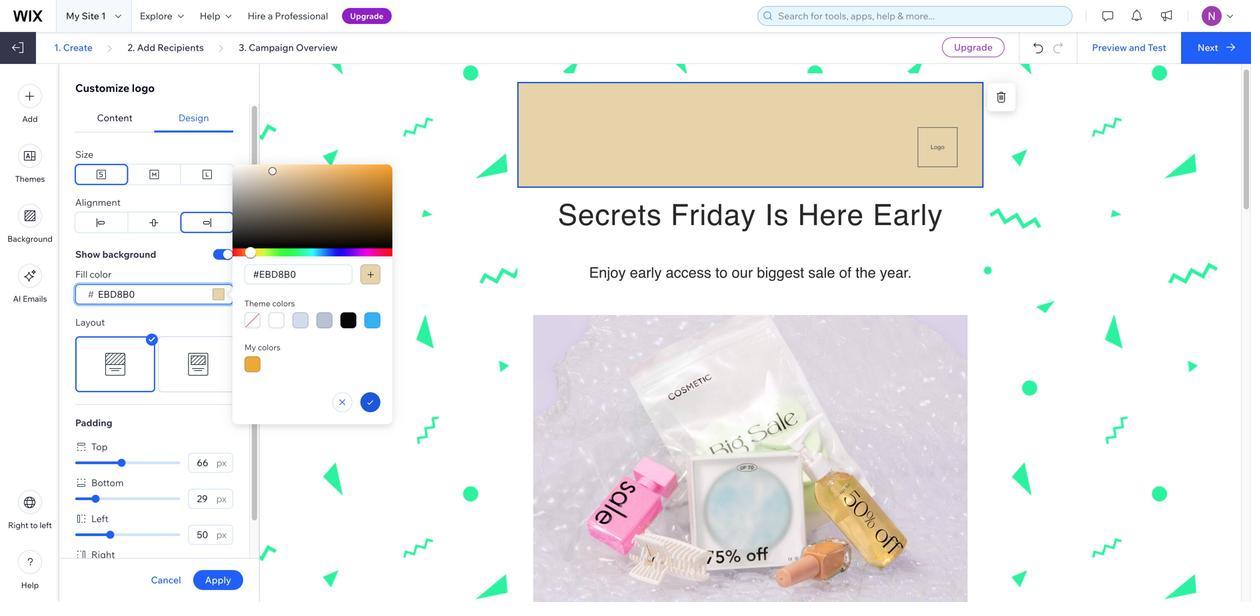 Task type: describe. For each thing, give the bounding box(es) containing it.
is
[[765, 198, 789, 232]]

px for top
[[216, 457, 227, 469]]

add inside button
[[22, 114, 38, 124]]

site
[[82, 10, 99, 22]]

px for left
[[216, 529, 227, 541]]

cancel
[[151, 574, 181, 586]]

colors for theme colors
[[272, 299, 295, 309]]

0 horizontal spatial upgrade button
[[342, 8, 392, 24]]

Search for tools, apps, help & more... field
[[774, 7, 1068, 25]]

No fill field
[[249, 265, 348, 284]]

explore
[[140, 10, 173, 22]]

background
[[102, 249, 156, 260]]

1 horizontal spatial help
[[200, 10, 220, 22]]

cancel button
[[151, 574, 181, 586]]

0 vertical spatial add
[[137, 42, 155, 53]]

early
[[873, 198, 943, 232]]

3. campaign overview link
[[239, 42, 338, 54]]

next
[[1198, 42, 1219, 53]]

1 horizontal spatial upgrade button
[[942, 37, 1005, 57]]

to inside button
[[30, 520, 38, 530]]

top
[[91, 441, 108, 453]]

2. add recipients
[[127, 42, 204, 53]]

customize
[[75, 81, 130, 95]]

hire
[[248, 10, 266, 22]]

px for bottom
[[216, 493, 227, 505]]

secrets
[[558, 198, 662, 232]]

3. campaign overview
[[239, 42, 338, 53]]

fill
[[75, 269, 88, 280]]

here
[[798, 198, 864, 232]]

my colors
[[245, 343, 281, 353]]

alignment
[[75, 197, 121, 208]]

year.
[[880, 264, 912, 281]]

overview
[[296, 42, 338, 53]]

our
[[732, 264, 753, 281]]

colors for my colors
[[258, 343, 281, 353]]

enjoy early access to our biggest sale of the year.
[[589, 264, 912, 281]]

preview
[[1093, 42, 1127, 53]]

content
[[97, 112, 133, 124]]

hire a professional link
[[240, 0, 336, 32]]

bottom
[[91, 477, 124, 489]]

tab list containing content
[[75, 104, 233, 133]]

theme colors
[[245, 299, 295, 309]]

ai
[[13, 294, 21, 304]]

1 vertical spatial help
[[21, 580, 39, 590]]

access
[[666, 264, 712, 281]]

add button
[[18, 84, 42, 124]]

preview and test
[[1093, 42, 1167, 53]]

color
[[90, 269, 112, 280]]

my for my site 1
[[66, 10, 80, 22]]

a
[[268, 10, 273, 22]]

1. create link
[[54, 42, 93, 54]]

test
[[1148, 42, 1167, 53]]

create
[[63, 42, 93, 53]]

themes button
[[15, 144, 45, 184]]

left
[[91, 513, 108, 525]]

0 horizontal spatial help button
[[18, 550, 42, 590]]



Task type: vqa. For each thing, say whether or not it's contained in the screenshot.
Customize
yes



Task type: locate. For each thing, give the bounding box(es) containing it.
show
[[75, 249, 100, 260]]

colors down 'theme colors'
[[258, 343, 281, 353]]

professional
[[275, 10, 328, 22]]

3.
[[239, 42, 247, 53]]

theme
[[245, 299, 271, 309]]

and
[[1130, 42, 1146, 53]]

of
[[840, 264, 852, 281]]

my site 1
[[66, 10, 106, 22]]

padding
[[75, 417, 112, 429]]

1 vertical spatial to
[[30, 520, 38, 530]]

None text field
[[193, 454, 212, 472], [193, 490, 212, 508], [193, 526, 212, 544], [193, 454, 212, 472], [193, 490, 212, 508], [193, 526, 212, 544]]

2 vertical spatial px
[[216, 529, 227, 541]]

1 horizontal spatial add
[[137, 42, 155, 53]]

size
[[75, 149, 93, 160]]

help button
[[192, 0, 240, 32], [18, 550, 42, 590]]

upgrade right the "professional"
[[350, 11, 384, 21]]

recipients
[[158, 42, 204, 53]]

upgrade down search for tools, apps, help & more... field
[[954, 41, 993, 53]]

secrets friday is here early
[[558, 198, 943, 232]]

my left "site"
[[66, 10, 80, 22]]

0 vertical spatial colors
[[272, 299, 295, 309]]

1 vertical spatial my
[[245, 343, 256, 353]]

0 horizontal spatial right
[[8, 520, 28, 530]]

colors
[[272, 299, 295, 309], [258, 343, 281, 353]]

0 horizontal spatial upgrade
[[350, 11, 384, 21]]

right for right to left
[[8, 520, 28, 530]]

0 vertical spatial right
[[8, 520, 28, 530]]

right down left
[[91, 549, 115, 561]]

add right 2.
[[137, 42, 155, 53]]

help down the right to left
[[21, 580, 39, 590]]

design button
[[154, 104, 233, 133]]

px
[[216, 457, 227, 469], [216, 493, 227, 505], [216, 529, 227, 541]]

1 vertical spatial right
[[91, 549, 115, 561]]

help
[[200, 10, 220, 22], [21, 580, 39, 590]]

right for right
[[91, 549, 115, 561]]

1 vertical spatial help button
[[18, 550, 42, 590]]

1 vertical spatial upgrade button
[[942, 37, 1005, 57]]

0 horizontal spatial add
[[22, 114, 38, 124]]

1
[[101, 10, 106, 22]]

upgrade button right the "professional"
[[342, 8, 392, 24]]

1 horizontal spatial upgrade
[[954, 41, 993, 53]]

ai emails
[[13, 294, 47, 304]]

fill color
[[75, 269, 112, 280]]

2.
[[127, 42, 135, 53]]

sale
[[809, 264, 835, 281]]

ai emails button
[[13, 264, 47, 304]]

upgrade button down search for tools, apps, help & more... field
[[942, 37, 1005, 57]]

content button
[[75, 104, 154, 133]]

upgrade
[[350, 11, 384, 21], [954, 41, 993, 53]]

3 px from the top
[[216, 529, 227, 541]]

1 vertical spatial upgrade
[[954, 41, 993, 53]]

apply button
[[193, 570, 243, 590]]

help up recipients
[[200, 10, 220, 22]]

0 vertical spatial my
[[66, 10, 80, 22]]

customize logo
[[75, 81, 155, 95]]

tab list
[[75, 104, 233, 133]]

biggest
[[757, 264, 804, 281]]

0 horizontal spatial help
[[21, 580, 39, 590]]

1 horizontal spatial right
[[91, 549, 115, 561]]

1 px from the top
[[216, 457, 227, 469]]

left
[[40, 520, 52, 530]]

background
[[7, 234, 53, 244]]

enjoy
[[589, 264, 626, 281]]

add up themes button
[[22, 114, 38, 124]]

early
[[630, 264, 662, 281]]

0 vertical spatial help button
[[192, 0, 240, 32]]

1 vertical spatial add
[[22, 114, 38, 124]]

help button left hire
[[192, 0, 240, 32]]

design
[[179, 112, 209, 124]]

0 vertical spatial to
[[716, 264, 728, 281]]

1. create
[[54, 42, 93, 53]]

campaign
[[249, 42, 294, 53]]

right
[[8, 520, 28, 530], [91, 549, 115, 561]]

right left the left
[[8, 520, 28, 530]]

1 vertical spatial px
[[216, 493, 227, 505]]

2. add recipients link
[[127, 42, 204, 54]]

my for my colors
[[245, 343, 256, 353]]

0 horizontal spatial my
[[66, 10, 80, 22]]

1 horizontal spatial help button
[[192, 0, 240, 32]]

1 horizontal spatial my
[[245, 343, 256, 353]]

my down theme
[[245, 343, 256, 353]]

1 vertical spatial colors
[[258, 343, 281, 353]]

show background
[[75, 249, 156, 260]]

#
[[88, 289, 94, 300]]

the
[[856, 264, 876, 281]]

2 px from the top
[[216, 493, 227, 505]]

to
[[716, 264, 728, 281], [30, 520, 38, 530]]

0 horizontal spatial to
[[30, 520, 38, 530]]

to left our
[[716, 264, 728, 281]]

friday
[[671, 198, 756, 232]]

hire a professional
[[248, 10, 328, 22]]

0 vertical spatial upgrade
[[350, 11, 384, 21]]

logo
[[132, 81, 155, 95]]

1 horizontal spatial to
[[716, 264, 728, 281]]

right to left button
[[8, 490, 52, 530]]

1.
[[54, 42, 61, 53]]

colors right theme
[[272, 299, 295, 309]]

apply
[[205, 574, 231, 586]]

right inside right to left button
[[8, 520, 28, 530]]

next button
[[1181, 32, 1252, 64]]

background button
[[7, 204, 53, 244]]

upgrade button
[[342, 8, 392, 24], [942, 37, 1005, 57]]

None field
[[94, 285, 209, 304]]

help button down the right to left
[[18, 550, 42, 590]]

to left the left
[[30, 520, 38, 530]]

layout
[[75, 317, 105, 328]]

right to left
[[8, 520, 52, 530]]

add
[[137, 42, 155, 53], [22, 114, 38, 124]]

0 vertical spatial px
[[216, 457, 227, 469]]

themes
[[15, 174, 45, 184]]

0 vertical spatial upgrade button
[[342, 8, 392, 24]]

0 vertical spatial help
[[200, 10, 220, 22]]

my
[[66, 10, 80, 22], [245, 343, 256, 353]]

emails
[[23, 294, 47, 304]]



